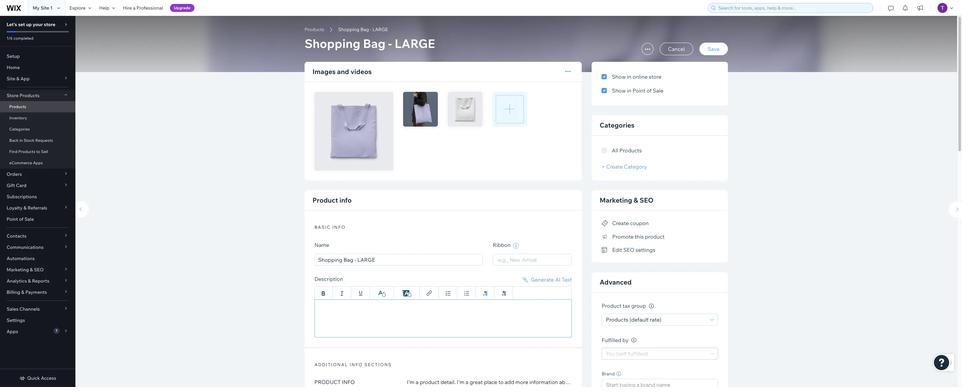 Task type: vqa. For each thing, say whether or not it's contained in the screenshot.
the go to url redirect manager button
no



Task type: locate. For each thing, give the bounding box(es) containing it.
store products button
[[0, 90, 75, 101]]

1 down settings link
[[56, 329, 57, 333]]

0 horizontal spatial marketing
[[7, 267, 29, 273]]

store inside 'sidebar' element
[[44, 21, 55, 27]]

create up promote
[[612, 220, 629, 227]]

analytics & reports
[[7, 278, 49, 284]]

in left the online
[[627, 73, 631, 80]]

info tooltip image right by
[[631, 338, 636, 343]]

1 vertical spatial marketing & seo
[[7, 267, 44, 273]]

your
[[33, 21, 43, 27]]

show left the online
[[612, 73, 626, 80]]

& right billing
[[21, 289, 24, 295]]

1 horizontal spatial sale
[[653, 87, 664, 94]]

info for product
[[340, 196, 352, 205]]

analytics & reports button
[[0, 276, 75, 287]]

1 vertical spatial 1
[[56, 329, 57, 333]]

0 vertical spatial -
[[370, 26, 372, 32]]

of down the loyalty & referrals
[[19, 216, 23, 222]]

back in stock requests link
[[0, 135, 75, 146]]

info up basic info
[[340, 196, 352, 205]]

0 horizontal spatial product
[[313, 196, 338, 205]]

0 vertical spatial sale
[[653, 87, 664, 94]]

home
[[7, 64, 20, 70]]

1 vertical spatial of
[[19, 216, 23, 222]]

in down show in online store
[[627, 87, 631, 94]]

products inside find products to sell link
[[18, 149, 35, 154]]

upgrade
[[174, 5, 190, 10]]

show down show in online store
[[612, 87, 626, 94]]

contacts
[[7, 233, 26, 239]]

& for the marketing & seo dropdown button
[[30, 267, 33, 273]]

0 horizontal spatial large
[[373, 26, 388, 32]]

0 vertical spatial of
[[647, 87, 652, 94]]

store
[[44, 21, 55, 27], [649, 73, 662, 80]]

0 vertical spatial info tooltip image
[[649, 304, 654, 309]]

1 horizontal spatial 1
[[56, 329, 57, 333]]

marketing & seo
[[600, 196, 654, 204], [7, 267, 44, 273]]

& inside "popup button"
[[21, 289, 24, 295]]

by
[[623, 337, 629, 344]]

0 horizontal spatial marketing & seo
[[7, 267, 44, 273]]

0 vertical spatial products link
[[301, 26, 327, 33]]

gift
[[7, 183, 15, 189]]

site & app button
[[0, 73, 75, 84]]

shopping bag - large form
[[72, 16, 962, 387]]

& for billing & payments "popup button"
[[21, 289, 24, 295]]

1 horizontal spatial marketing
[[600, 196, 632, 204]]

marketing & seo inside shopping bag - large form
[[600, 196, 654, 204]]

basic info
[[315, 225, 346, 230]]

reports
[[32, 278, 49, 284]]

info right basic
[[332, 225, 346, 230]]

2 horizontal spatial seo
[[640, 196, 654, 204]]

additional info sections
[[315, 362, 392, 367]]

of down the online
[[647, 87, 652, 94]]

1 vertical spatial in
[[627, 87, 631, 94]]

subscriptions
[[7, 194, 37, 200]]

products
[[305, 26, 324, 32], [20, 93, 39, 99], [9, 104, 26, 109], [620, 147, 642, 154], [18, 149, 35, 154], [606, 316, 628, 323]]

site
[[41, 5, 49, 11], [7, 76, 15, 82]]

cancel
[[668, 46, 685, 52]]

hire a professional link
[[119, 0, 167, 16]]

0 horizontal spatial of
[[19, 216, 23, 222]]

info tooltip image
[[649, 304, 654, 309], [631, 338, 636, 343]]

payments
[[25, 289, 47, 295]]

1 vertical spatial site
[[7, 76, 15, 82]]

0 horizontal spatial sale
[[24, 216, 34, 222]]

info tooltip image for rate)
[[649, 304, 654, 309]]

0 vertical spatial seo
[[640, 196, 654, 204]]

marketing up analytics
[[7, 267, 29, 273]]

orders
[[7, 171, 22, 177]]

settings
[[636, 247, 655, 253]]

store inside shopping bag - large form
[[649, 73, 662, 80]]

Search for tools, apps, help & more... field
[[716, 3, 871, 13]]

product
[[315, 379, 341, 385]]

store right your
[[44, 21, 55, 27]]

point inside shopping bag - large form
[[633, 87, 645, 94]]

videos
[[351, 67, 372, 76]]

in inside back in stock requests link
[[19, 138, 23, 143]]

of
[[647, 87, 652, 94], [19, 216, 23, 222]]

& right loyalty
[[24, 205, 27, 211]]

1 vertical spatial marketing
[[7, 267, 29, 273]]

& up coupon
[[634, 196, 638, 204]]

0 horizontal spatial site
[[7, 76, 15, 82]]

Start typing a brand name field
[[604, 380, 716, 387]]

categories down inventory
[[9, 127, 30, 132]]

categories up all
[[600, 121, 635, 129]]

1 vertical spatial info tooltip image
[[631, 338, 636, 343]]

apps
[[33, 160, 43, 165], [7, 329, 18, 335]]

setup link
[[0, 51, 75, 62]]

1 vertical spatial apps
[[7, 329, 18, 335]]

1 vertical spatial sale
[[24, 216, 34, 222]]

& left app
[[16, 76, 19, 82]]

0 vertical spatial store
[[44, 21, 55, 27]]

0 vertical spatial product
[[313, 196, 338, 205]]

coupon
[[630, 220, 649, 227]]

products link
[[301, 26, 327, 33], [0, 101, 75, 112]]

site right "my"
[[41, 5, 49, 11]]

site down home
[[7, 76, 15, 82]]

0 vertical spatial site
[[41, 5, 49, 11]]

info up info on the bottom left of the page
[[350, 362, 363, 367]]

edit seo settings button
[[602, 245, 655, 255]]

product tax group
[[602, 303, 647, 309]]

1 show from the top
[[612, 73, 626, 80]]

1 vertical spatial info
[[332, 225, 346, 230]]

sale inside shopping bag - large form
[[653, 87, 664, 94]]

setup
[[7, 53, 20, 59]]

quick access
[[27, 375, 56, 381]]

info tooltip image for fulfilled)
[[631, 338, 636, 343]]

1 horizontal spatial -
[[388, 36, 392, 51]]

loyalty
[[7, 205, 22, 211]]

app
[[20, 76, 30, 82]]

of inside shopping bag - large form
[[647, 87, 652, 94]]

seo up analytics & reports popup button
[[34, 267, 44, 273]]

back
[[9, 138, 19, 143]]

hire a professional
[[123, 5, 163, 11]]

0 vertical spatial marketing & seo
[[600, 196, 654, 204]]

0 horizontal spatial info tooltip image
[[631, 338, 636, 343]]

0 horizontal spatial categories
[[9, 127, 30, 132]]

0 vertical spatial point
[[633, 87, 645, 94]]

1 horizontal spatial apps
[[33, 160, 43, 165]]

all
[[612, 147, 618, 154]]

sales
[[7, 306, 18, 312]]

1 vertical spatial point
[[7, 216, 18, 222]]

info tooltip image right the group
[[649, 304, 654, 309]]

upgrade button
[[170, 4, 194, 12]]

1 horizontal spatial categories
[[600, 121, 635, 129]]

ecommerce
[[9, 160, 32, 165]]

find products to sell
[[9, 149, 48, 154]]

settings link
[[0, 315, 75, 326]]

1 horizontal spatial point
[[633, 87, 645, 94]]

sale down show in online store
[[653, 87, 664, 94]]

2 vertical spatial in
[[19, 138, 23, 143]]

generate ai text button
[[521, 276, 572, 284]]

0 vertical spatial 1
[[50, 5, 53, 11]]

categories link
[[0, 124, 75, 135]]

sales channels button
[[0, 304, 75, 315]]

rate)
[[650, 316, 661, 323]]

product up basic
[[313, 196, 338, 205]]

info for additional
[[350, 362, 363, 367]]

product left tax
[[602, 303, 621, 309]]

point down the online
[[633, 87, 645, 94]]

0 vertical spatial show
[[612, 73, 626, 80]]

Add a product name text field
[[315, 254, 483, 266]]

sale down the loyalty & referrals
[[24, 216, 34, 222]]

1 horizontal spatial store
[[649, 73, 662, 80]]

0 horizontal spatial store
[[44, 21, 55, 27]]

in for stock
[[19, 138, 23, 143]]

1 horizontal spatial of
[[647, 87, 652, 94]]

2 vertical spatial info
[[350, 362, 363, 367]]

& left reports
[[28, 278, 31, 284]]

0 horizontal spatial seo
[[34, 267, 44, 273]]

1 vertical spatial store
[[649, 73, 662, 80]]

and
[[337, 67, 349, 76]]

& for site & app dropdown button
[[16, 76, 19, 82]]

0 vertical spatial shopping bag - large
[[338, 26, 388, 32]]

1 vertical spatial products link
[[0, 101, 75, 112]]

2 show from the top
[[612, 87, 626, 94]]

&
[[16, 76, 19, 82], [634, 196, 638, 204], [24, 205, 27, 211], [30, 267, 33, 273], [28, 278, 31, 284], [21, 289, 24, 295]]

1 right "my"
[[50, 5, 53, 11]]

product for product info
[[313, 196, 338, 205]]

marketing & seo button
[[0, 264, 75, 276]]

1 horizontal spatial product
[[602, 303, 621, 309]]

product
[[313, 196, 338, 205], [602, 303, 621, 309]]

false text field
[[315, 299, 572, 338]]

1 vertical spatial product
[[602, 303, 621, 309]]

1 vertical spatial large
[[395, 36, 435, 51]]

marketing & seo up 'analytics & reports'
[[7, 267, 44, 273]]

products link inside shopping bag - large form
[[301, 26, 327, 33]]

+ create category button
[[602, 163, 647, 170]]

1 vertical spatial shopping
[[305, 36, 360, 51]]

point down loyalty
[[7, 216, 18, 222]]

0 horizontal spatial point
[[7, 216, 18, 222]]

seo right edit
[[623, 247, 634, 253]]

images
[[313, 67, 336, 76]]

create right +
[[606, 163, 623, 170]]

1 horizontal spatial info tooltip image
[[649, 304, 654, 309]]

sale inside 'sidebar' element
[[24, 216, 34, 222]]

promote
[[612, 233, 634, 240]]

0 vertical spatial in
[[627, 73, 631, 80]]

1 vertical spatial bag
[[363, 36, 385, 51]]

0 vertical spatial marketing
[[600, 196, 632, 204]]

& for loyalty & referrals dropdown button
[[24, 205, 27, 211]]

apps down find products to sell link
[[33, 160, 43, 165]]

group
[[631, 303, 646, 309]]

my site 1
[[33, 5, 53, 11]]

info
[[340, 196, 352, 205], [332, 225, 346, 230], [350, 362, 363, 367]]

create coupon
[[612, 220, 649, 227]]

let's set up your store
[[7, 21, 55, 27]]

1 horizontal spatial products link
[[301, 26, 327, 33]]

find
[[9, 149, 17, 154]]

back in stock requests
[[9, 138, 53, 143]]

categories
[[600, 121, 635, 129], [9, 127, 30, 132]]

home link
[[0, 62, 75, 73]]

1
[[50, 5, 53, 11], [56, 329, 57, 333]]

communications
[[7, 244, 44, 250]]

billing & payments button
[[0, 287, 75, 298]]

& up 'analytics & reports'
[[30, 267, 33, 273]]

description
[[315, 276, 343, 282]]

store products
[[7, 93, 39, 99]]

1 vertical spatial create
[[612, 220, 629, 227]]

sections
[[364, 362, 392, 367]]

sale
[[653, 87, 664, 94], [24, 216, 34, 222]]

in right back
[[19, 138, 23, 143]]

marketing & seo up create coupon button
[[600, 196, 654, 204]]

1 horizontal spatial marketing & seo
[[600, 196, 654, 204]]

edit
[[612, 247, 622, 253]]

marketing up create coupon button
[[600, 196, 632, 204]]

seo settings image
[[602, 247, 608, 253]]

1 vertical spatial seo
[[623, 247, 634, 253]]

seo up coupon
[[640, 196, 654, 204]]

point
[[633, 87, 645, 94], [7, 216, 18, 222]]

2 vertical spatial seo
[[34, 267, 44, 273]]

hire
[[123, 5, 132, 11]]

up
[[26, 21, 32, 27]]

1 horizontal spatial seo
[[623, 247, 634, 253]]

& inside popup button
[[28, 278, 31, 284]]

store right the online
[[649, 73, 662, 80]]

apps down settings
[[7, 329, 18, 335]]

0 vertical spatial info
[[340, 196, 352, 205]]

1 vertical spatial show
[[612, 87, 626, 94]]



Task type: describe. For each thing, give the bounding box(es) containing it.
cancel button
[[660, 43, 693, 55]]

in for point
[[627, 87, 631, 94]]

point inside 'sidebar' element
[[7, 216, 18, 222]]

0 vertical spatial create
[[606, 163, 623, 170]]

& inside shopping bag - large form
[[634, 196, 638, 204]]

products inside store products dropdown button
[[20, 93, 39, 99]]

images and videos
[[313, 67, 372, 76]]

fulfilled)
[[628, 351, 648, 357]]

fulfilled by
[[602, 337, 629, 344]]

show in online store
[[612, 73, 662, 80]]

create inside button
[[612, 220, 629, 227]]

site inside site & app dropdown button
[[7, 76, 15, 82]]

basic
[[315, 225, 331, 230]]

access
[[41, 375, 56, 381]]

& for analytics & reports popup button
[[28, 278, 31, 284]]

inventory
[[9, 115, 27, 120]]

sidebar element
[[0, 16, 75, 387]]

all products
[[612, 147, 642, 154]]

0 horizontal spatial apps
[[7, 329, 18, 335]]

1 vertical spatial -
[[388, 36, 392, 51]]

completed
[[13, 36, 33, 41]]

edit seo settings
[[612, 247, 655, 253]]

tax
[[623, 303, 630, 309]]

0 vertical spatial shopping
[[338, 26, 359, 32]]

categories inside shopping bag - large form
[[600, 121, 635, 129]]

referrals
[[28, 205, 47, 211]]

point of sale
[[7, 216, 34, 222]]

category
[[624, 163, 647, 170]]

save button
[[699, 43, 728, 55]]

product
[[645, 233, 665, 240]]

automations
[[7, 256, 35, 262]]

0 horizontal spatial products link
[[0, 101, 75, 112]]

(self
[[616, 351, 627, 357]]

+
[[602, 163, 605, 170]]

analytics
[[7, 278, 27, 284]]

1 vertical spatial shopping bag - large
[[305, 36, 435, 51]]

loyalty & referrals
[[7, 205, 47, 211]]

0 horizontal spatial 1
[[50, 5, 53, 11]]

to
[[36, 149, 40, 154]]

Select box search field
[[498, 254, 567, 265]]

show in point of sale
[[612, 87, 664, 94]]

promote this product button
[[602, 232, 665, 241]]

find products to sell link
[[0, 146, 75, 157]]

marketing inside shopping bag - large form
[[600, 196, 632, 204]]

requests
[[35, 138, 53, 143]]

info for basic
[[332, 225, 346, 230]]

generate ai text
[[531, 276, 572, 283]]

1 horizontal spatial site
[[41, 5, 49, 11]]

info
[[342, 379, 355, 385]]

help
[[99, 5, 109, 11]]

online
[[633, 73, 648, 80]]

stock
[[24, 138, 35, 143]]

card
[[16, 183, 27, 189]]

additional
[[315, 362, 348, 367]]

promote coupon image
[[602, 221, 608, 227]]

ecommerce apps
[[9, 160, 43, 165]]

my
[[33, 5, 40, 11]]

seo inside the marketing & seo dropdown button
[[34, 267, 44, 273]]

1 inside 'sidebar' element
[[56, 329, 57, 333]]

1 horizontal spatial large
[[395, 36, 435, 51]]

loyalty & referrals button
[[0, 202, 75, 214]]

store
[[7, 93, 19, 99]]

text
[[562, 276, 572, 283]]

product for product tax group
[[602, 303, 621, 309]]

ai
[[555, 276, 561, 283]]

you (self fulfilled)
[[606, 351, 648, 357]]

promote image
[[602, 234, 608, 240]]

generate
[[531, 276, 554, 283]]

ecommerce apps link
[[0, 157, 75, 169]]

orders button
[[0, 169, 75, 180]]

in for online
[[627, 73, 631, 80]]

site & app
[[7, 76, 30, 82]]

show for show in point of sale
[[612, 87, 626, 94]]

of inside point of sale link
[[19, 216, 23, 222]]

show for show in online store
[[612, 73, 626, 80]]

product info
[[315, 379, 355, 385]]

billing & payments
[[7, 289, 47, 295]]

settings
[[7, 318, 25, 323]]

quick access button
[[19, 375, 56, 381]]

promote this product
[[612, 233, 665, 240]]

sales channels
[[7, 306, 40, 312]]

seo inside edit seo settings button
[[623, 247, 634, 253]]

inventory link
[[0, 112, 75, 124]]

contacts button
[[0, 231, 75, 242]]

sell
[[41, 149, 48, 154]]

0 vertical spatial apps
[[33, 160, 43, 165]]

+ create category
[[602, 163, 647, 170]]

0 vertical spatial large
[[373, 26, 388, 32]]

(default
[[630, 316, 649, 323]]

marketing & seo inside dropdown button
[[7, 267, 44, 273]]

brand
[[602, 371, 615, 377]]

categories inside 'sidebar' element
[[9, 127, 30, 132]]

gift card button
[[0, 180, 75, 191]]

gift card
[[7, 183, 27, 189]]

name
[[315, 242, 329, 249]]

professional
[[136, 5, 163, 11]]

advanced
[[600, 278, 632, 287]]

0 vertical spatial bag
[[360, 26, 369, 32]]

point of sale link
[[0, 214, 75, 225]]

product info
[[313, 196, 352, 205]]

0 horizontal spatial -
[[370, 26, 372, 32]]

quick
[[27, 375, 40, 381]]

marketing inside dropdown button
[[7, 267, 29, 273]]

a
[[133, 5, 135, 11]]

ribbon
[[493, 242, 512, 249]]

automations link
[[0, 253, 75, 264]]



